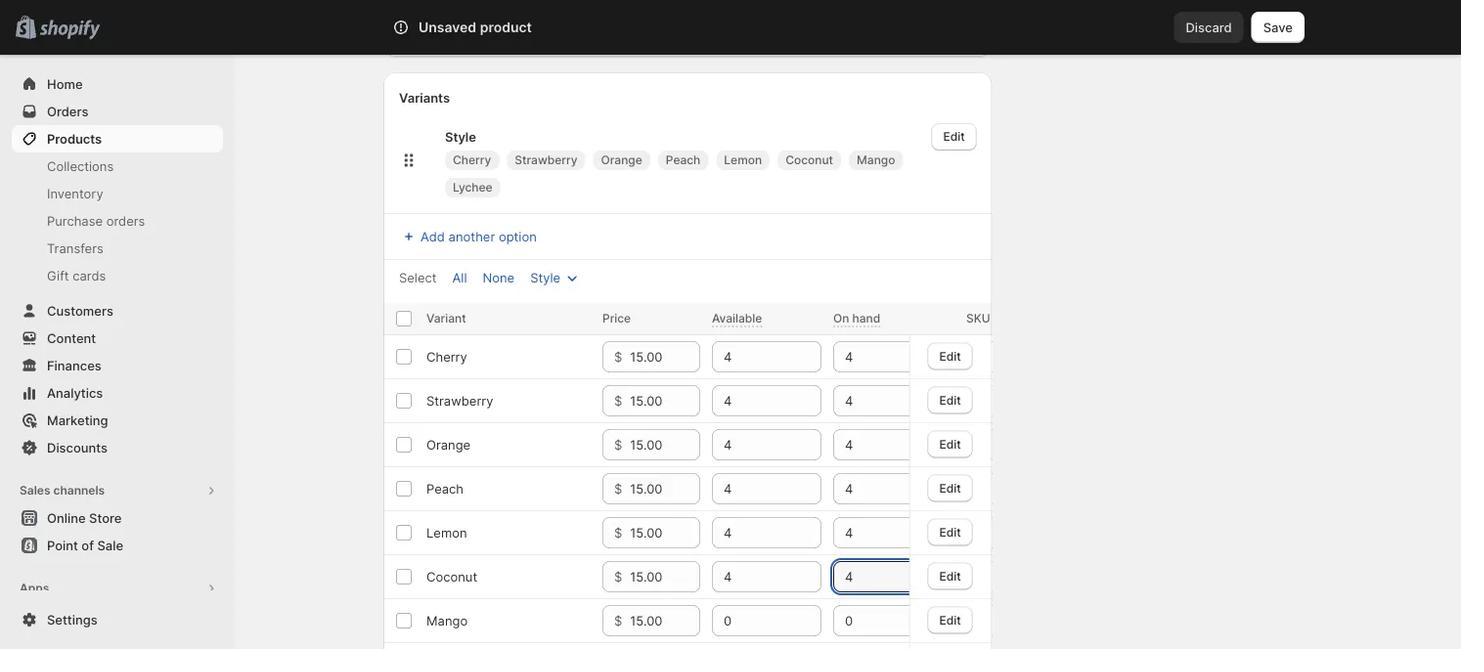 Task type: describe. For each thing, give the bounding box(es) containing it.
another
[[449, 229, 495, 244]]

edit button for peach
[[928, 475, 973, 502]]

point of sale link
[[12, 532, 223, 560]]

available
[[712, 312, 763, 326]]

search
[[479, 20, 521, 35]]

online store link
[[12, 505, 223, 532]]

1 vertical spatial cherry
[[427, 349, 468, 364]]

sales
[[20, 484, 50, 498]]

options element for $ text field related to mango
[[427, 613, 468, 629]]

products
[[47, 131, 102, 146]]

options element for coconut $ text box
[[427, 569, 478, 585]]

content link
[[12, 325, 223, 352]]

purchase orders link
[[12, 207, 223, 235]]

information
[[503, 26, 571, 42]]

transfers
[[47, 241, 103, 256]]

add apps
[[47, 609, 105, 624]]

price
[[603, 312, 631, 326]]

edit button for lemon
[[928, 519, 973, 546]]

purchase orders
[[47, 213, 145, 228]]

options element for $ text box for strawberry
[[427, 393, 494, 408]]

settings
[[47, 612, 98, 628]]

orders link
[[12, 98, 223, 125]]

edit button for coconut
[[928, 563, 973, 590]]

edit button for orange
[[928, 431, 973, 458]]

$ for peach
[[614, 481, 623, 497]]

edit button for mango
[[928, 607, 973, 634]]

customs
[[449, 26, 500, 42]]

sales channels
[[20, 484, 105, 498]]

hand
[[853, 312, 881, 326]]

edit for mango
[[940, 613, 961, 627]]

orders
[[47, 104, 89, 119]]

0 vertical spatial orange
[[601, 153, 643, 167]]

$ text field for peach
[[630, 474, 701, 505]]

discounts
[[47, 440, 108, 455]]

select
[[399, 270, 437, 285]]

1 horizontal spatial coconut
[[786, 153, 834, 167]]

add apps button
[[12, 603, 223, 630]]

add another option button
[[387, 223, 549, 250]]

0 horizontal spatial lemon
[[427, 525, 467, 541]]

inventory
[[47, 186, 103, 201]]

discard button
[[1175, 12, 1244, 43]]

collections
[[47, 159, 114, 174]]

0 vertical spatial cherry
[[453, 153, 491, 167]]

edit for lemon
[[940, 525, 961, 539]]

customers
[[47, 303, 113, 318]]

product
[[480, 19, 532, 36]]

lychee
[[453, 181, 493, 195]]

$ text field for coconut
[[630, 562, 701, 593]]

unsaved product
[[419, 19, 532, 36]]

edit for peach
[[940, 481, 961, 495]]

marketing
[[47, 413, 108, 428]]

online store
[[47, 511, 122, 526]]

add customs information button
[[387, 21, 989, 48]]

edit button for cherry
[[928, 343, 973, 370]]

shopify image
[[39, 20, 100, 40]]

0 horizontal spatial strawberry
[[427, 393, 494, 408]]

variant
[[427, 312, 466, 326]]

inventory link
[[12, 180, 223, 207]]

transfers link
[[12, 235, 223, 262]]

unsaved
[[419, 19, 477, 36]]

on
[[834, 312, 850, 326]]

search button
[[447, 12, 1015, 43]]

$ for orange
[[614, 437, 623, 453]]

edit for coconut
[[940, 569, 961, 583]]

0 horizontal spatial orange
[[427, 437, 471, 453]]

products link
[[12, 125, 223, 153]]

sku
[[967, 312, 991, 326]]

home
[[47, 76, 83, 91]]

$ text field for cherry
[[630, 341, 701, 373]]

edit for cherry
[[940, 349, 961, 363]]

$ for lemon
[[614, 525, 623, 541]]

0 vertical spatial style
[[445, 129, 476, 144]]

1 horizontal spatial peach
[[666, 153, 701, 167]]

gift cards link
[[12, 262, 223, 290]]

store
[[89, 511, 122, 526]]



Task type: locate. For each thing, give the bounding box(es) containing it.
2 edit button from the top
[[928, 387, 973, 414]]

4 options element from the top
[[427, 481, 464, 497]]

finances
[[47, 358, 102, 373]]

settings link
[[12, 607, 223, 634]]

variants
[[399, 90, 450, 105]]

1 vertical spatial orange
[[427, 437, 471, 453]]

5 $ text field from the top
[[630, 562, 701, 593]]

all
[[453, 270, 467, 285]]

analytics
[[47, 385, 103, 401]]

options element for orange's $ text box
[[427, 437, 471, 453]]

add for add apps
[[47, 609, 72, 624]]

3 $ from the top
[[614, 437, 623, 453]]

7 edit button from the top
[[928, 607, 973, 634]]

edit for orange
[[940, 437, 961, 451]]

add inside add apps button
[[47, 609, 72, 624]]

add inside add customs information button
[[421, 26, 445, 42]]

on hand
[[834, 312, 881, 326]]

peach
[[666, 153, 701, 167], [427, 481, 464, 497]]

strawberry
[[515, 153, 578, 167], [427, 393, 494, 408]]

apps
[[75, 609, 105, 624]]

4 edit button from the top
[[928, 475, 973, 502]]

1 vertical spatial mango
[[427, 613, 468, 629]]

$ for mango
[[614, 613, 623, 629]]

2 $ from the top
[[614, 393, 623, 408]]

options element containing orange
[[427, 437, 471, 453]]

style right none
[[530, 270, 561, 285]]

0 vertical spatial coconut
[[786, 153, 834, 167]]

of
[[82, 538, 94, 553]]

cards
[[73, 268, 106, 283]]

point
[[47, 538, 78, 553]]

coconut
[[786, 153, 834, 167], [427, 569, 478, 585]]

option
[[499, 229, 537, 244]]

$ text field for strawberry
[[630, 385, 701, 417]]

add left another
[[421, 229, 445, 244]]

0 horizontal spatial peach
[[427, 481, 464, 497]]

cherry up lychee
[[453, 153, 491, 167]]

2 $ text field from the top
[[630, 606, 701, 637]]

0 vertical spatial add
[[421, 26, 445, 42]]

add for add another option
[[421, 229, 445, 244]]

2 options element from the top
[[427, 393, 494, 408]]

options element containing lemon
[[427, 525, 467, 541]]

online store button
[[0, 505, 235, 532]]

1 vertical spatial style
[[530, 270, 561, 285]]

gift cards
[[47, 268, 106, 283]]

edit button
[[932, 123, 977, 151]]

1 options element from the top
[[427, 349, 468, 364]]

0 vertical spatial peach
[[666, 153, 701, 167]]

mango
[[857, 153, 896, 167], [427, 613, 468, 629]]

1 horizontal spatial style
[[530, 270, 561, 285]]

add inside add another option button
[[421, 229, 445, 244]]

6 options element from the top
[[427, 569, 478, 585]]

3 options element from the top
[[427, 437, 471, 453]]

point of sale button
[[0, 532, 235, 560]]

1 vertical spatial $ text field
[[630, 606, 701, 637]]

0 vertical spatial $ text field
[[630, 474, 701, 505]]

options element containing coconut
[[427, 569, 478, 585]]

point of sale
[[47, 538, 123, 553]]

analytics link
[[12, 380, 223, 407]]

discard
[[1186, 20, 1233, 35]]

add another option
[[421, 229, 537, 244]]

save button
[[1252, 12, 1305, 43]]

sale
[[97, 538, 123, 553]]

lemon
[[724, 153, 762, 167], [427, 525, 467, 541]]

collections link
[[12, 153, 223, 180]]

5 edit button from the top
[[928, 519, 973, 546]]

style
[[445, 129, 476, 144], [530, 270, 561, 285]]

gift
[[47, 268, 69, 283]]

options element
[[427, 349, 468, 364], [427, 393, 494, 408], [427, 437, 471, 453], [427, 481, 464, 497], [427, 525, 467, 541], [427, 569, 478, 585], [427, 613, 468, 629]]

add customs information
[[421, 26, 571, 42]]

0 horizontal spatial coconut
[[427, 569, 478, 585]]

6 edit button from the top
[[928, 563, 973, 590]]

0 horizontal spatial mango
[[427, 613, 468, 629]]

online
[[47, 511, 86, 526]]

strawberry down variant
[[427, 393, 494, 408]]

options element containing strawberry
[[427, 393, 494, 408]]

options element for $ text box associated with cherry
[[427, 349, 468, 364]]

5 options element from the top
[[427, 525, 467, 541]]

apps button
[[12, 575, 223, 603]]

6 $ from the top
[[614, 569, 623, 585]]

$ text field for mango
[[630, 606, 701, 637]]

$ for cherry
[[614, 349, 623, 364]]

1 horizontal spatial lemon
[[724, 153, 762, 167]]

add left customs
[[421, 26, 445, 42]]

add
[[421, 26, 445, 42], [421, 229, 445, 244], [47, 609, 72, 624]]

options element containing peach
[[427, 481, 464, 497]]

2 vertical spatial add
[[47, 609, 72, 624]]

1 $ from the top
[[614, 349, 623, 364]]

1 vertical spatial strawberry
[[427, 393, 494, 408]]

1 vertical spatial coconut
[[427, 569, 478, 585]]

style button
[[519, 264, 594, 292]]

1 $ text field from the top
[[630, 474, 701, 505]]

finances link
[[12, 352, 223, 380]]

home link
[[12, 70, 223, 98]]

marketing link
[[12, 407, 223, 434]]

0 horizontal spatial style
[[445, 129, 476, 144]]

3 edit button from the top
[[928, 431, 973, 458]]

$ for coconut
[[614, 569, 623, 585]]

4 $ from the top
[[614, 481, 623, 497]]

sales channels button
[[12, 477, 223, 505]]

options element for peach's $ text field
[[427, 481, 464, 497]]

style up lychee
[[445, 129, 476, 144]]

options element containing cherry
[[427, 349, 468, 364]]

edit
[[944, 130, 965, 144], [940, 349, 961, 363], [940, 393, 961, 407], [940, 437, 961, 451], [940, 481, 961, 495], [940, 525, 961, 539], [940, 569, 961, 583], [940, 613, 961, 627]]

$ text field
[[630, 341, 701, 373], [630, 385, 701, 417], [630, 430, 701, 461], [630, 518, 701, 549], [630, 562, 701, 593]]

0 vertical spatial lemon
[[724, 153, 762, 167]]

$ for strawberry
[[614, 393, 623, 408]]

1 horizontal spatial strawberry
[[515, 153, 578, 167]]

cherry down variant
[[427, 349, 468, 364]]

0 vertical spatial strawberry
[[515, 153, 578, 167]]

edit for strawberry
[[940, 393, 961, 407]]

7 $ from the top
[[614, 613, 623, 629]]

channels
[[53, 484, 105, 498]]

5 $ from the top
[[614, 525, 623, 541]]

style inside dropdown button
[[530, 270, 561, 285]]

save
[[1264, 20, 1293, 35]]

edit button for strawberry
[[928, 387, 973, 414]]

purchase
[[47, 213, 103, 228]]

options element for $ text box for lemon
[[427, 525, 467, 541]]

3 $ text field from the top
[[630, 430, 701, 461]]

cherry
[[453, 153, 491, 167], [427, 349, 468, 364]]

1 horizontal spatial orange
[[601, 153, 643, 167]]

apps
[[20, 582, 49, 596]]

7 options element from the top
[[427, 613, 468, 629]]

add for add customs information
[[421, 26, 445, 42]]

0 vertical spatial mango
[[857, 153, 896, 167]]

content
[[47, 331, 96, 346]]

all button
[[441, 264, 479, 292]]

none button
[[471, 264, 527, 292]]

4 $ text field from the top
[[630, 518, 701, 549]]

orange
[[601, 153, 643, 167], [427, 437, 471, 453]]

orders
[[106, 213, 145, 228]]

1 vertical spatial peach
[[427, 481, 464, 497]]

strawberry up option in the left top of the page
[[515, 153, 578, 167]]

add left apps
[[47, 609, 72, 624]]

$ text field for orange
[[630, 430, 701, 461]]

options element containing mango
[[427, 613, 468, 629]]

2 $ text field from the top
[[630, 385, 701, 417]]

none
[[483, 270, 515, 285]]

edit inside dropdown button
[[944, 130, 965, 144]]

1 vertical spatial lemon
[[427, 525, 467, 541]]

$ text field
[[630, 474, 701, 505], [630, 606, 701, 637]]

customers link
[[12, 297, 223, 325]]

1 vertical spatial add
[[421, 229, 445, 244]]

$
[[614, 349, 623, 364], [614, 393, 623, 408], [614, 437, 623, 453], [614, 481, 623, 497], [614, 525, 623, 541], [614, 569, 623, 585], [614, 613, 623, 629]]

None number field
[[712, 341, 793, 373], [834, 341, 914, 373], [712, 385, 793, 417], [834, 385, 914, 417], [712, 430, 793, 461], [834, 430, 914, 461], [712, 474, 793, 505], [834, 474, 914, 505], [712, 518, 793, 549], [834, 518, 914, 549], [712, 562, 793, 593], [834, 562, 914, 593], [712, 606, 793, 637], [834, 606, 914, 637], [712, 341, 793, 373], [834, 341, 914, 373], [712, 385, 793, 417], [834, 385, 914, 417], [712, 430, 793, 461], [834, 430, 914, 461], [712, 474, 793, 505], [834, 474, 914, 505], [712, 518, 793, 549], [834, 518, 914, 549], [712, 562, 793, 593], [834, 562, 914, 593], [712, 606, 793, 637], [834, 606, 914, 637]]

1 horizontal spatial mango
[[857, 153, 896, 167]]

$ text field for lemon
[[630, 518, 701, 549]]

1 edit button from the top
[[928, 343, 973, 370]]

1 $ text field from the top
[[630, 341, 701, 373]]

discounts link
[[12, 434, 223, 462]]

edit button
[[928, 343, 973, 370], [928, 387, 973, 414], [928, 431, 973, 458], [928, 475, 973, 502], [928, 519, 973, 546], [928, 563, 973, 590], [928, 607, 973, 634]]



Task type: vqa. For each thing, say whether or not it's contained in the screenshot.
Orange's $
yes



